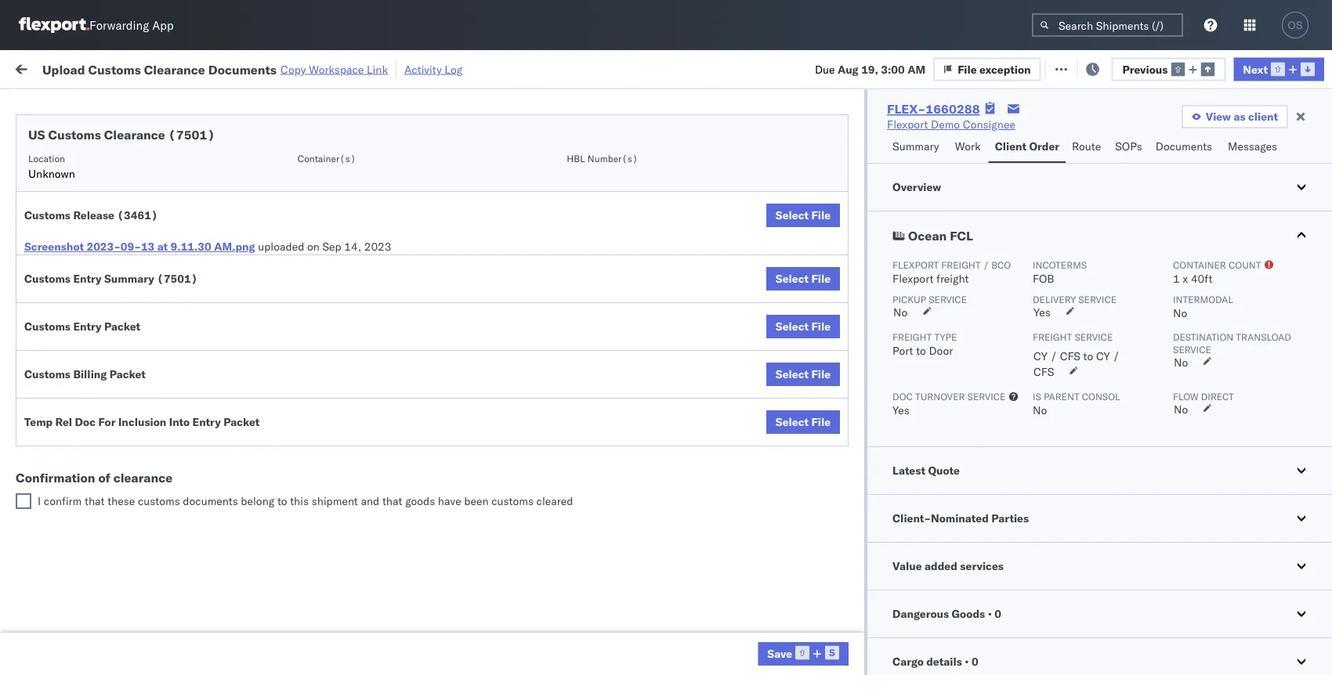 Task type: describe. For each thing, give the bounding box(es) containing it.
mbl/mawb numbers button
[[1060, 125, 1240, 140]]

2 karl from the top
[[818, 571, 838, 585]]

1 test123456 from the top
[[1068, 157, 1134, 171]]

service right turnover at the right bottom
[[968, 391, 1006, 403]]

is
[[1033, 391, 1042, 403]]

freight type port to door
[[893, 331, 957, 358]]

5 edt, from the top
[[300, 295, 324, 309]]

filtered
[[16, 96, 54, 110]]

entry for packet
[[73, 320, 102, 334]]

cleared
[[537, 495, 573, 508]]

1 5, from the top
[[350, 157, 360, 171]]

2 - from the top
[[808, 571, 815, 585]]

4 test123456 from the top
[[1068, 330, 1134, 343]]

save button
[[758, 643, 849, 666]]

4 1889466 from the top
[[899, 468, 947, 481]]

4 2:59 am edt, nov 5, 2022 from the top
[[252, 261, 390, 274]]

pickup for 3rd schedule pickup from los angeles, ca link from the top
[[85, 287, 119, 300]]

mbl/mawb
[[1068, 128, 1122, 140]]

0 vertical spatial 2023
[[364, 240, 392, 254]]

flow
[[1174, 391, 1199, 403]]

confirm delivery link
[[36, 466, 119, 482]]

actions
[[1286, 128, 1318, 140]]

pickup for "confirm pickup from los angeles, ca" link
[[79, 425, 113, 438]]

1 customs from the left
[[138, 495, 180, 508]]

schedule pickup from los angeles, ca for third schedule pickup from los angeles, ca link from the bottom of the page
[[36, 356, 211, 385]]

• for goods
[[988, 608, 992, 621]]

customs release (3461)
[[24, 209, 158, 222]]

2 vertical spatial packet
[[224, 416, 260, 429]]

parties
[[992, 512, 1029, 526]]

3 ceau7522281, hlxu6269489, hlxu8034992 from the top
[[966, 260, 1209, 274]]

sops button
[[1110, 132, 1150, 163]]

upload customs clearance documents for second the upload customs clearance documents link from the bottom of the page
[[36, 321, 172, 350]]

ca for 3rd schedule pickup from los angeles, ca link from the top
[[36, 302, 51, 316]]

inclusion
[[118, 416, 166, 429]]

confirm for confirm delivery
[[36, 467, 76, 481]]

2 edt, from the top
[[300, 192, 324, 205]]

omkar savant for the schedule delivery appointment link associated with third schedule delivery appointment button from the bottom
[[1264, 157, 1333, 171]]

1846748 for 5th schedule pickup from los angeles, ca link from the bottom of the page
[[899, 226, 947, 240]]

ocean inside button
[[909, 228, 947, 244]]

1 horizontal spatial /
[[1051, 350, 1058, 363]]

select for customs entry summary (7501)
[[776, 272, 809, 286]]

ocean fcl for 3rd schedule pickup from los angeles, ca link from the top
[[480, 295, 535, 309]]

1 that from the left
[[85, 495, 105, 508]]

delivery for 2nd schedule delivery appointment button from the bottom
[[85, 260, 126, 274]]

due
[[815, 62, 835, 76]]

this
[[290, 495, 309, 508]]

flow direct
[[1174, 391, 1235, 403]]

batch action
[[1246, 61, 1314, 74]]

1 ceau7522281, from the top
[[966, 157, 1046, 171]]

3 1889466 from the top
[[899, 433, 947, 447]]

2 2:59 am edt, nov 5, 2022 from the top
[[252, 192, 390, 205]]

fcl for 3rd schedule pickup from los angeles, ca link from the top
[[515, 295, 535, 309]]

mbl/mawb numbers
[[1068, 128, 1164, 140]]

i confirm that these customs documents belong to this shipment and that goods have been customs cleared
[[38, 495, 573, 508]]

file for customs entry packet
[[812, 320, 831, 334]]

goods
[[405, 495, 435, 508]]

select for temp rel doc for inclusion into entry packet
[[776, 416, 809, 429]]

cy / cfs to cy / cfs
[[1034, 350, 1120, 379]]

schedule pickup from los angeles, ca for 5th schedule pickup from los angeles, ca link from the bottom of the page
[[36, 218, 211, 247]]

2 integration test account - karl lagerfeld from the top
[[684, 571, 888, 585]]

hlxu8034992 for second the upload customs clearance documents link from the bottom of the page
[[1132, 329, 1209, 343]]

ocean fcl for fifth schedule pickup from los angeles, ca link from the top of the page
[[480, 502, 535, 516]]

savant for the schedule delivery appointment link associated with 2nd schedule delivery appointment button from the bottom
[[1300, 261, 1333, 274]]

schedule for the schedule delivery appointment link associated with third schedule delivery appointment button from the bottom
[[36, 156, 82, 170]]

select file button for customs entry packet
[[767, 315, 841, 339]]

schedule delivery appointment for 1st schedule delivery appointment button from the bottom of the page the schedule delivery appointment link
[[36, 398, 193, 412]]

1 hlxu8034992 from the top
[[1132, 157, 1209, 171]]

destination
[[1174, 331, 1234, 343]]

previous button
[[1112, 57, 1226, 81]]

1 vertical spatial cfs
[[1034, 365, 1055, 379]]

1 vertical spatial on
[[307, 240, 320, 254]]

3 account from the top
[[764, 640, 806, 654]]

40ft
[[1192, 272, 1213, 286]]

lhuu7894563, uetu5238478 for 2:59 am est, dec 14, 2022
[[966, 398, 1126, 412]]

upload customs clearance documents copy workspace link
[[42, 61, 388, 77]]

hlxu8034992 for 5th schedule pickup from los angeles, ca link from the bottom of the page
[[1132, 226, 1209, 240]]

2 1889466 from the top
[[899, 399, 947, 412]]

abcd1234560
[[966, 605, 1044, 619]]

1 vertical spatial 2023
[[366, 502, 393, 516]]

schedule pickup from los angeles, ca for first schedule pickup from los angeles, ca link from the bottom
[[36, 597, 211, 626]]

(0)
[[254, 61, 274, 74]]

3 2:59 am edt, nov 5, 2022 from the top
[[252, 226, 390, 240]]

1 ceau7522281, hlxu6269489, hlxu8034992 from the top
[[966, 157, 1209, 171]]

port
[[893, 344, 914, 358]]

screenshot 2023-09-13 at 9.11.30 am.png link
[[24, 239, 255, 255]]

service inside destination transload service
[[1174, 344, 1212, 356]]

1
[[1174, 272, 1180, 286]]

4 resize handle column header from the left
[[555, 122, 574, 676]]

latest
[[893, 464, 926, 478]]

09-
[[121, 240, 141, 254]]

import work
[[132, 61, 198, 74]]

is parent consol no
[[1033, 391, 1121, 417]]

uetu5238478 for 7:00 pm est, dec 23, 2022
[[1050, 433, 1126, 446]]

5, for 3rd schedule pickup from los angeles, ca link from the top
[[350, 295, 360, 309]]

5 nov from the top
[[327, 295, 347, 309]]

3 lagerfeld from the top
[[841, 640, 888, 654]]

3 integration test account - karl lagerfeld from the top
[[684, 640, 888, 654]]

3 resize handle column header from the left
[[453, 122, 472, 676]]

flex-1846748 for second the upload customs clearance documents link from the bottom of the page
[[866, 330, 947, 343]]

3 ceau7522281, from the top
[[966, 260, 1046, 274]]

2 schedule pickup from los angeles, ca button from the top
[[36, 217, 223, 250]]

pickup for 1st schedule pickup from los angeles, ca link from the top
[[85, 183, 119, 197]]

2 nov from the top
[[327, 192, 347, 205]]

turnover
[[916, 391, 965, 403]]

and
[[361, 495, 380, 508]]

2 gvcu5265864 from the top
[[966, 571, 1043, 584]]

select file for customs entry summary (7501)
[[776, 272, 831, 286]]

3 integration from the top
[[684, 640, 738, 654]]

service up service
[[1079, 294, 1117, 305]]

1 vertical spatial 14,
[[349, 399, 366, 412]]

previous
[[1123, 62, 1168, 76]]

os button
[[1278, 7, 1314, 43]]

0 vertical spatial yes
[[1034, 306, 1051, 319]]

flexport freight / bco flexport freight
[[893, 259, 1012, 286]]

2 vertical spatial entry
[[193, 416, 221, 429]]

demo
[[931, 118, 961, 131]]

client-nominated parties
[[893, 512, 1029, 526]]

2022 for 1st schedule pickup from los angeles, ca link from the top
[[363, 192, 390, 205]]

0 vertical spatial freight
[[942, 259, 981, 271]]

location unknown
[[28, 152, 75, 181]]

1 vertical spatial freight
[[937, 272, 969, 286]]

2 that from the left
[[383, 495, 403, 508]]

2:59 for fifth schedule pickup from los angeles, ca link from the top of the page
[[252, 502, 276, 516]]

confirm for confirm pickup from los angeles, ca
[[36, 425, 76, 438]]

0 for cargo details • 0
[[972, 655, 979, 669]]

3 hlxu6269489, from the top
[[1049, 260, 1129, 274]]

documents
[[183, 495, 238, 508]]

2:59 am est, jan 13, 2023
[[252, 502, 393, 516]]

order
[[1030, 140, 1060, 153]]

1893174
[[899, 502, 947, 516]]

fcl for 1st schedule delivery appointment button from the bottom of the page the schedule delivery appointment link
[[515, 399, 535, 412]]

9 resize handle column header from the left
[[1237, 122, 1256, 676]]

fob
[[1033, 272, 1055, 286]]

schedule for first schedule pickup from los angeles, ca link from the bottom
[[36, 597, 82, 611]]

ocean fcl inside button
[[909, 228, 974, 244]]

3 schedule pickup from los angeles, ca link from the top
[[36, 286, 223, 317]]

ceau7522281, hlxu6269489, hlxu8034992 for second the upload customs clearance documents link from the bottom of the page
[[966, 329, 1209, 343]]

fcl for fifth schedule pickup from los angeles, ca link from the top of the page
[[515, 502, 535, 516]]

quote
[[929, 464, 960, 478]]

abcdefg78456546 for 7:00 pm est, dec 23, 2022
[[1068, 433, 1173, 447]]

for
[[98, 416, 116, 429]]

work
[[45, 57, 85, 78]]

work button
[[949, 132, 989, 163]]

1846748 for 1st schedule pickup from los angeles, ca link from the top
[[899, 192, 947, 205]]

3 schedule pickup from los angeles, ca button from the top
[[36, 286, 223, 319]]

0 horizontal spatial yes
[[893, 404, 910, 417]]

container for container count
[[1174, 259, 1227, 271]]

2 test123456 from the top
[[1068, 261, 1134, 274]]

temp rel doc for inclusion into entry packet
[[24, 416, 260, 429]]

0 vertical spatial cfs
[[1061, 350, 1081, 363]]

bco
[[992, 259, 1012, 271]]

pickup for first schedule pickup from los angeles, ca link from the bottom
[[85, 597, 119, 611]]

1 lagerfeld from the top
[[841, 537, 888, 550]]

los for first schedule pickup from los angeles, ca link from the bottom
[[148, 597, 165, 611]]

messages button
[[1222, 132, 1286, 163]]

4 edt, from the top
[[300, 261, 324, 274]]

work inside button
[[170, 61, 198, 74]]

6 schedule pickup from los angeles, ca button from the top
[[36, 596, 223, 629]]

number(s)
[[588, 152, 638, 164]]

1 1889466 from the top
[[899, 364, 947, 378]]

los for 1st schedule pickup from los angeles, ca link from the top
[[148, 183, 165, 197]]

confirm pickup from los angeles, ca
[[36, 425, 205, 454]]

7 resize handle column header from the left
[[939, 122, 958, 676]]

5 schedule pickup from los angeles, ca button from the top
[[36, 493, 223, 526]]

rel
[[55, 416, 72, 429]]

upload for second the upload customs clearance documents link from the bottom of the page
[[36, 321, 72, 335]]

delivery for 1st schedule delivery appointment button from the bottom of the page
[[85, 398, 126, 412]]

select file for temp rel doc for inclusion into entry packet
[[776, 416, 831, 429]]

4 5, from the top
[[350, 261, 360, 274]]

workitem
[[17, 128, 58, 140]]

consignee
[[963, 118, 1016, 131]]

upload customs clearance documents button
[[36, 320, 223, 353]]

schedule delivery appointment link for 1st schedule delivery appointment button from the bottom of the page
[[36, 397, 193, 413]]

1 integration test account - karl lagerfeld from the top
[[684, 537, 888, 550]]

1 flex-2130387 from the top
[[866, 537, 947, 550]]

documents button
[[1150, 132, 1222, 163]]

latest quote
[[893, 464, 960, 478]]

to for door
[[917, 344, 927, 358]]

release
[[73, 209, 114, 222]]

dangerous goods • 0
[[893, 608, 1002, 621]]

documents inside 'upload customs clearance documents' button
[[36, 337, 93, 350]]

2 customs from the left
[[492, 495, 534, 508]]

0 vertical spatial 14,
[[344, 240, 361, 254]]

ca for 1st schedule pickup from los angeles, ca link from the top
[[36, 199, 51, 212]]

pickup for fifth schedule pickup from los angeles, ca link from the top of the page
[[85, 494, 119, 507]]

1 2:59 from the top
[[252, 157, 276, 171]]

10 resize handle column header from the left
[[1305, 122, 1323, 676]]

5 resize handle column header from the left
[[657, 122, 676, 676]]

us customs clearance (7501)
[[28, 127, 215, 143]]

3 gvcu5265864 from the top
[[966, 640, 1043, 653]]

due aug 19, 3:00 am
[[815, 62, 926, 76]]

2 horizontal spatial /
[[1114, 350, 1120, 363]]

pm
[[279, 433, 296, 447]]

1 - from the top
[[808, 537, 815, 550]]

los for 3rd schedule pickup from los angeles, ca link from the top
[[148, 287, 165, 300]]

2022 for "confirm pickup from los angeles, ca" link
[[368, 433, 395, 447]]

customs entry summary (7501)
[[24, 272, 198, 286]]

flexport for flexport freight / bco flexport freight
[[893, 259, 939, 271]]

confirmation
[[16, 470, 95, 486]]

x
[[1183, 272, 1189, 286]]

no inside intermodal no
[[1174, 307, 1188, 320]]

have
[[438, 495, 461, 508]]

id
[[861, 128, 870, 140]]

1 gvcu5265864 from the top
[[966, 536, 1043, 550]]

0 horizontal spatial file exception
[[958, 62, 1031, 76]]

dec for 23,
[[325, 433, 346, 447]]

packet for customs billing packet
[[110, 368, 146, 381]]

freight service
[[1033, 331, 1114, 343]]

Search Work text field
[[806, 56, 977, 80]]

customs billing packet
[[24, 368, 146, 381]]

intermodal
[[1174, 294, 1234, 305]]

1 cy from the left
[[1034, 350, 1048, 363]]

documents inside "documents" 'button'
[[1156, 140, 1213, 153]]

3 - from the top
[[808, 640, 815, 654]]

message
[[210, 61, 254, 74]]

2 upload customs clearance documents link from the top
[[36, 631, 223, 662]]

lhuu7894563, uetu5238478 for 7:00 pm est, dec 23, 2022
[[966, 433, 1126, 446]]

ca for third schedule pickup from los angeles, ca link from the bottom of the page
[[36, 371, 51, 385]]

3 test123456 from the top
[[1068, 295, 1134, 309]]

1 edt, from the top
[[300, 157, 324, 171]]

omkar savant for the schedule delivery appointment link associated with 2nd schedule delivery appointment button from the bottom
[[1264, 261, 1333, 274]]

0 horizontal spatial to
[[277, 495, 287, 508]]

Search Shipments (/) text field
[[1033, 13, 1184, 37]]

schedule for the schedule delivery appointment link associated with 2nd schedule delivery appointment button from the bottom
[[36, 260, 82, 274]]

2 maeu9408431 from the top
[[1068, 640, 1147, 654]]

select for customs billing packet
[[776, 368, 809, 381]]

forwarding app link
[[19, 17, 174, 33]]

2 cy from the left
[[1097, 350, 1111, 363]]

3 flex-2130387 from the top
[[866, 640, 947, 654]]

1 1846748 from the top
[[899, 157, 947, 171]]

freight for freight type port to door
[[893, 331, 932, 343]]

1662119
[[899, 606, 947, 619]]

select file for customs entry packet
[[776, 320, 831, 334]]

route
[[1073, 140, 1102, 153]]

1 flex-1846748 from the top
[[866, 157, 947, 171]]

schedule delivery appointment link for 2nd schedule delivery appointment button from the bottom
[[36, 259, 193, 275]]

delivery for confirm delivery button
[[79, 467, 119, 481]]

1 flex-1889466 from the top
[[866, 364, 947, 378]]

3 hlxu8034992 from the top
[[1132, 260, 1209, 274]]

8 resize handle column header from the left
[[1041, 122, 1060, 676]]

latest quote button
[[868, 448, 1333, 495]]

3 2130387 from the top
[[899, 640, 947, 654]]

upload customs clearance documents for 1st the upload customs clearance documents link from the bottom of the page
[[36, 632, 172, 661]]

link
[[367, 62, 388, 76]]

select for customs release (3461)
[[776, 209, 809, 222]]

save
[[768, 647, 793, 661]]

5 2:59 am edt, nov 5, 2022 from the top
[[252, 295, 390, 309]]

confirm pickup from los angeles, ca button
[[36, 424, 223, 457]]

1 lhuu7894563, from the top
[[966, 364, 1047, 378]]

6 resize handle column header from the left
[[814, 122, 833, 676]]

batch action button
[[1221, 56, 1324, 80]]

appointment for third schedule delivery appointment button from the bottom
[[128, 156, 193, 170]]

confirm delivery
[[36, 467, 119, 481]]

delivery service
[[1033, 294, 1117, 305]]

1 nov from the top
[[327, 157, 347, 171]]

los for third schedule pickup from los angeles, ca link from the bottom of the page
[[148, 356, 165, 369]]

1 horizontal spatial file exception
[[1066, 61, 1139, 74]]

0 vertical spatial doc
[[893, 391, 913, 403]]



Task type: vqa. For each thing, say whether or not it's contained in the screenshot.


Task type: locate. For each thing, give the bounding box(es) containing it.
select file button for temp rel doc for inclusion into entry packet
[[767, 411, 841, 434]]

6 1846748 from the top
[[899, 330, 947, 343]]

1 lhuu7894563, uetu5238478 from the top
[[966, 364, 1126, 378]]

freight up 'port'
[[893, 331, 932, 343]]

test123456 down ocean fcl button
[[1068, 261, 1134, 274]]

on
[[383, 61, 396, 74], [307, 240, 320, 254]]

hlxu6269489, down ocean fcl button
[[1049, 260, 1129, 274]]

exception down 'search shipments (/)' text box on the right top
[[1088, 61, 1139, 74]]

my
[[16, 57, 41, 78]]

2 vertical spatial gvcu5265864
[[966, 640, 1043, 653]]

packet up 7:00 at the left
[[224, 416, 260, 429]]

flex-1846748 down overview
[[866, 226, 947, 240]]

4 2:59 from the top
[[252, 261, 276, 274]]

(7501) down 9.11.30
[[157, 272, 198, 286]]

(7501) down upload customs clearance documents copy workspace link
[[168, 127, 215, 143]]

2130387 down client-
[[899, 537, 947, 550]]

pickup service
[[893, 294, 968, 305]]

2 account from the top
[[764, 571, 806, 585]]

2 vertical spatial 2130387
[[899, 640, 947, 654]]

5 select file button from the top
[[767, 411, 841, 434]]

1846748 for 3rd schedule pickup from los angeles, ca link from the top
[[899, 295, 947, 309]]

freight for freight service
[[1033, 331, 1073, 343]]

confirm pickup from los angeles, ca link
[[36, 424, 223, 455]]

2023 right the sep
[[364, 240, 392, 254]]

view as client
[[1206, 110, 1279, 123]]

1 horizontal spatial cfs
[[1061, 350, 1081, 363]]

summary inside button
[[893, 140, 940, 153]]

1 vertical spatial 0
[[972, 655, 979, 669]]

2 5, from the top
[[350, 192, 360, 205]]

3 schedule delivery appointment button from the top
[[36, 397, 193, 414]]

dec left 23,
[[325, 433, 346, 447]]

pickup inside confirm pickup from los angeles, ca
[[79, 425, 113, 438]]

select file button
[[767, 204, 841, 227], [767, 267, 841, 291], [767, 315, 841, 339], [767, 363, 841, 387], [767, 411, 841, 434]]

0 vertical spatial uetu5238478
[[1050, 364, 1126, 378]]

1889466 down freight type port to door
[[899, 364, 947, 378]]

hlxu6269489, for 'upload customs clearance documents' button
[[1049, 329, 1129, 343]]

test
[[651, 157, 671, 171], [651, 192, 671, 205], [753, 192, 773, 205], [753, 226, 773, 240], [753, 261, 773, 274], [651, 295, 671, 309], [753, 295, 773, 309], [753, 330, 773, 343], [753, 364, 773, 378], [651, 399, 671, 412], [753, 399, 773, 412], [651, 433, 671, 447], [753, 433, 773, 447], [741, 537, 761, 550], [741, 571, 761, 585], [741, 640, 761, 654]]

1846748 up pickup service
[[899, 261, 947, 274]]

3 karl from the top
[[818, 640, 838, 654]]

1 vertical spatial -
[[808, 571, 815, 585]]

1 horizontal spatial customs
[[492, 495, 534, 508]]

doc turnover service
[[893, 391, 1006, 403]]

ceau7522281, for 5th schedule pickup from los angeles, ca link from the bottom of the page
[[966, 226, 1046, 240]]

hlxu6269489, up cy / cfs to cy / cfs
[[1049, 329, 1129, 343]]

2 schedule delivery appointment from the top
[[36, 260, 193, 274]]

cy down freight service
[[1034, 350, 1048, 363]]

nov
[[327, 157, 347, 171], [327, 192, 347, 205], [327, 226, 347, 240], [327, 261, 347, 274], [327, 295, 347, 309]]

4 schedule pickup from los angeles, ca link from the top
[[36, 355, 223, 386]]

summary down 09-
[[104, 272, 154, 286]]

0 vertical spatial at
[[311, 61, 321, 74]]

1 vertical spatial flex-2130387
[[866, 571, 947, 585]]

est, for 23,
[[299, 433, 322, 447]]

4 select from the top
[[776, 368, 809, 381]]

/ inside flexport freight / bco flexport freight
[[984, 259, 990, 271]]

1 horizontal spatial exception
[[1088, 61, 1139, 74]]

my work
[[16, 57, 85, 78]]

to inside cy / cfs to cy / cfs
[[1084, 350, 1094, 363]]

flex-1846748
[[866, 157, 947, 171], [866, 192, 947, 205], [866, 226, 947, 240], [866, 261, 947, 274], [866, 295, 947, 309], [866, 330, 947, 343]]

angeles, inside confirm pickup from los angeles, ca
[[162, 425, 205, 438]]

numbers
[[1125, 128, 1164, 140], [966, 134, 1005, 146]]

edt,
[[300, 157, 324, 171], [300, 192, 324, 205], [300, 226, 324, 240], [300, 261, 324, 274], [300, 295, 324, 309]]

ocean
[[616, 157, 648, 171], [480, 192, 512, 205], [616, 192, 648, 205], [718, 192, 750, 205], [718, 226, 750, 240], [909, 228, 947, 244], [718, 261, 750, 274], [480, 295, 512, 309], [616, 295, 648, 309], [718, 295, 750, 309], [718, 330, 750, 343], [718, 364, 750, 378], [480, 399, 512, 412], [616, 399, 648, 412], [718, 399, 750, 412], [480, 433, 512, 447], [616, 433, 648, 447], [718, 433, 750, 447], [480, 502, 512, 516]]

ca inside confirm pickup from los angeles, ca
[[36, 440, 51, 454]]

4 1846748 from the top
[[899, 261, 947, 274]]

fcl inside button
[[950, 228, 974, 244]]

from inside confirm pickup from los angeles, ca
[[116, 425, 139, 438]]

1 vertical spatial lhuu7894563, uetu5238478
[[966, 398, 1126, 412]]

1 uetu5238478 from the top
[[1050, 364, 1126, 378]]

1 confirm from the top
[[36, 425, 76, 438]]

2 select file button from the top
[[767, 267, 841, 291]]

schedule pickup from los angeles, ca for 3rd schedule pickup from los angeles, ca link from the top
[[36, 287, 211, 316]]

flexport demo consignee
[[888, 118, 1016, 131]]

upload customs clearance documents
[[36, 321, 172, 350], [36, 632, 172, 661]]

1 horizontal spatial numbers
[[1125, 128, 1164, 140]]

ceau7522281, for second the upload customs clearance documents link from the bottom of the page
[[966, 329, 1046, 343]]

summary button
[[887, 132, 949, 163]]

doc right rel
[[75, 416, 96, 429]]

cfs up is
[[1034, 365, 1055, 379]]

select file button for customs release (3461)
[[767, 204, 841, 227]]

0 vertical spatial 0
[[995, 608, 1002, 621]]

cargo
[[893, 655, 924, 669]]

doc left turnover at the right bottom
[[893, 391, 913, 403]]

0 vertical spatial gvcu5265864
[[966, 536, 1043, 550]]

1 horizontal spatial •
[[988, 608, 992, 621]]

4 hlxu8034992 from the top
[[1132, 295, 1209, 309]]

savant for the schedule delivery appointment link associated with third schedule delivery appointment button from the bottom
[[1300, 157, 1333, 171]]

schedule delivery appointment button
[[36, 156, 193, 173], [36, 259, 193, 276], [36, 397, 193, 414]]

container inside container numbers button
[[966, 122, 1008, 134]]

on left the sep
[[307, 240, 320, 254]]

1 horizontal spatial at
[[311, 61, 321, 74]]

1 vertical spatial confirm
[[36, 467, 76, 481]]

1 resize handle column header from the left
[[224, 122, 243, 676]]

file for customs release (3461)
[[812, 209, 831, 222]]

2 vertical spatial lagerfeld
[[841, 640, 888, 654]]

0 vertical spatial savant
[[1300, 157, 1333, 171]]

flexport. image
[[19, 17, 89, 33]]

1 horizontal spatial cy
[[1097, 350, 1111, 363]]

schedule for 5th schedule pickup from los angeles, ca link from the bottom of the page
[[36, 218, 82, 231]]

3 select from the top
[[776, 320, 809, 334]]

0 vertical spatial lhuu7894563,
[[966, 364, 1047, 378]]

flex-1846748 up pickup service
[[866, 261, 947, 274]]

test123456 up service
[[1068, 295, 1134, 309]]

appointment for 1st schedule delivery appointment button from the bottom of the page
[[128, 398, 193, 412]]

5 ceau7522281, from the top
[[966, 329, 1046, 343]]

appointment up inclusion
[[128, 398, 193, 412]]

1 vertical spatial lagerfeld
[[841, 571, 888, 585]]

13
[[141, 240, 155, 254]]

clearance inside button
[[121, 321, 172, 335]]

1889466 up latest quote
[[899, 433, 947, 447]]

5 schedule pickup from los angeles, ca link from the top
[[36, 493, 223, 524]]

0 vertical spatial (7501)
[[168, 127, 215, 143]]

est, up "7:00 pm est, dec 23, 2022" on the left of page
[[300, 399, 323, 412]]

overview button
[[868, 164, 1333, 211]]

0 horizontal spatial exception
[[980, 62, 1031, 76]]

select for customs entry packet
[[776, 320, 809, 334]]

os
[[1288, 19, 1304, 31]]

abcdefg78456546 up 'latest quote' button
[[1068, 433, 1173, 447]]

upload inside button
[[36, 321, 72, 335]]

schedule pickup from los angeles, ca for 1st schedule pickup from los angeles, ca link from the top
[[36, 183, 211, 212]]

0 vertical spatial abcdefg78456546
[[1068, 364, 1173, 378]]

lhuu7894563, uetu5238478 up is
[[966, 364, 1126, 378]]

2 freight from the left
[[1033, 331, 1073, 343]]

3 flex-1889466 from the top
[[866, 433, 947, 447]]

2 vertical spatial upload
[[36, 632, 72, 645]]

0 vertical spatial •
[[988, 608, 992, 621]]

packet down customs entry summary (7501)
[[104, 320, 140, 334]]

no down intermodal
[[1174, 307, 1188, 320]]

exception
[[1088, 61, 1139, 74], [980, 62, 1031, 76]]

ceau7522281, hlxu6269489, hlxu8034992 up incoterms
[[966, 226, 1209, 240]]

2 vertical spatial uetu5238478
[[1050, 433, 1126, 446]]

0 right details
[[972, 655, 979, 669]]

schedule pickup from los angeles, ca button
[[36, 182, 223, 215], [36, 217, 223, 250], [36, 286, 223, 319], [36, 355, 223, 388], [36, 493, 223, 526], [36, 596, 223, 629]]

0 vertical spatial upload
[[42, 61, 85, 77]]

2 vertical spatial abcdefg78456546
[[1068, 433, 1173, 447]]

upload for 1st the upload customs clearance documents link from the bottom of the page
[[36, 632, 72, 645]]

6 flex-1846748 from the top
[[866, 330, 947, 343]]

flex-1660288 link
[[888, 101, 981, 117]]

1 upload customs clearance documents link from the top
[[36, 320, 223, 352]]

file exception button
[[1041, 56, 1149, 80], [1041, 56, 1149, 80], [934, 57, 1042, 81], [934, 57, 1042, 81]]

2 schedule pickup from los angeles, ca from the top
[[36, 218, 211, 247]]

exception up consignee
[[980, 62, 1031, 76]]

sep
[[323, 240, 342, 254]]

freight left bco
[[942, 259, 981, 271]]

flex-1846748 for 5th schedule pickup from los angeles, ca link from the bottom of the page
[[866, 226, 947, 240]]

1 horizontal spatial summary
[[893, 140, 940, 153]]

3 edt, from the top
[[300, 226, 324, 240]]

lagerfeld
[[841, 537, 888, 550], [841, 571, 888, 585], [841, 640, 888, 654]]

abcdefg78456546 down cy / cfs to cy / cfs
[[1068, 399, 1173, 412]]

1 horizontal spatial 0
[[995, 608, 1002, 621]]

lhuu7894563, for 7:00 pm est, dec 23, 2022
[[966, 433, 1047, 446]]

1889466 down door
[[899, 399, 947, 412]]

customs
[[88, 61, 141, 77], [48, 127, 101, 143], [24, 209, 71, 222], [24, 272, 71, 286], [24, 320, 71, 334], [75, 321, 119, 335], [24, 368, 71, 381], [75, 632, 119, 645]]

flex-2130387 up value
[[866, 537, 947, 550]]

hlxu6269489, for 2nd schedule pickup from los angeles, ca button
[[1049, 226, 1129, 240]]

lhuu7894563, uetu5238478 down cy / cfs to cy / cfs
[[966, 398, 1126, 412]]

select
[[776, 209, 809, 222], [776, 272, 809, 286], [776, 320, 809, 334], [776, 368, 809, 381], [776, 416, 809, 429]]

1 karl from the top
[[818, 537, 838, 550]]

to right 'port'
[[917, 344, 927, 358]]

at left 'risk'
[[311, 61, 321, 74]]

4 flex-1846748 from the top
[[866, 261, 947, 274]]

0 horizontal spatial container
[[966, 122, 1008, 134]]

0 horizontal spatial on
[[307, 240, 320, 254]]

2 vertical spatial integration
[[684, 640, 738, 654]]

(7501) for customs entry summary (7501)
[[157, 272, 198, 286]]

to inside freight type port to door
[[917, 344, 927, 358]]

flexport for flexport demo consignee
[[888, 118, 929, 131]]

/ left bco
[[984, 259, 990, 271]]

1 account from the top
[[764, 537, 806, 550]]

2 vertical spatial lhuu7894563, uetu5238478
[[966, 433, 1126, 446]]

ca for first schedule pickup from los angeles, ca link from the bottom
[[36, 613, 51, 626]]

cy down service
[[1097, 350, 1111, 363]]

3 schedule from the top
[[36, 218, 82, 231]]

1 vertical spatial uetu5238478
[[1050, 398, 1126, 412]]

1 schedule pickup from los angeles, ca button from the top
[[36, 182, 223, 215]]

upload customs clearance documents inside button
[[36, 321, 172, 350]]

0 vertical spatial omkar savant
[[1264, 157, 1333, 171]]

ceau7522281, hlxu6269489, hlxu8034992 down ocean fcl button
[[966, 260, 1209, 274]]

• for details
[[965, 655, 969, 669]]

ocean fcl for "confirm pickup from los angeles, ca" link
[[480, 433, 535, 447]]

ceau7522281, hlxu6269489, hlxu8034992 up cy / cfs to cy / cfs
[[966, 329, 1209, 343]]

1 omkar from the top
[[1264, 157, 1297, 171]]

hlxu8034992 down intermodal no
[[1132, 329, 1209, 343]]

2 vertical spatial flex-2130387
[[866, 640, 947, 654]]

0 for dangerous goods • 0
[[995, 608, 1002, 621]]

1 vertical spatial schedule delivery appointment button
[[36, 259, 193, 276]]

2 resize handle column header from the left
[[398, 122, 417, 676]]

1 ca from the top
[[36, 199, 51, 212]]

flex-1846748 up freight type port to door
[[866, 295, 947, 309]]

0 vertical spatial packet
[[104, 320, 140, 334]]

1 vertical spatial summary
[[104, 272, 154, 286]]

doc
[[893, 391, 913, 403], [75, 416, 96, 429]]

2022 for 1st schedule delivery appointment button from the bottom of the page the schedule delivery appointment link
[[369, 399, 396, 412]]

integration
[[684, 537, 738, 550], [684, 571, 738, 585], [684, 640, 738, 654]]

schedule pickup from los angeles, ca
[[36, 183, 211, 212], [36, 218, 211, 247], [36, 287, 211, 316], [36, 356, 211, 385], [36, 494, 211, 523], [36, 597, 211, 626]]

omkar down operator
[[1264, 157, 1297, 171]]

upload
[[42, 61, 85, 77], [36, 321, 72, 335], [36, 632, 72, 645]]

flex-1846748 down the summary button
[[866, 192, 947, 205]]

import
[[132, 61, 167, 74]]

5 5, from the top
[[350, 295, 360, 309]]

1 vertical spatial savant
[[1300, 261, 1333, 274]]

numbers for container numbers
[[966, 134, 1005, 146]]

2 vertical spatial -
[[808, 640, 815, 654]]

1 horizontal spatial doc
[[893, 391, 913, 403]]

schedule delivery appointment down 'us customs clearance (7501)'
[[36, 156, 193, 170]]

schedule for 3rd schedule pickup from los angeles, ca link from the top
[[36, 287, 82, 300]]

• right goods
[[988, 608, 992, 621]]

copy workspace link button
[[281, 62, 388, 76]]

2 ceau7522281, from the top
[[966, 226, 1046, 240]]

ceau7522281, hlxu6269489, hlxu8034992 for 5th schedule pickup from los angeles, ca link from the bottom of the page
[[966, 226, 1209, 240]]

karl
[[818, 537, 838, 550], [818, 571, 838, 585], [818, 640, 838, 654]]

2:59 for 5th schedule pickup from los angeles, ca link from the bottom of the page
[[252, 226, 276, 240]]

integration test account - karl lagerfeld
[[684, 537, 888, 550], [684, 571, 888, 585], [684, 640, 888, 654]]

0 vertical spatial schedule delivery appointment
[[36, 156, 193, 170]]

ocean fcl for 1st schedule pickup from los angeles, ca link from the top
[[480, 192, 535, 205]]

freight up pickup service
[[937, 272, 969, 286]]

entry down 2023-
[[73, 272, 102, 286]]

file for customs entry summary (7501)
[[812, 272, 831, 286]]

2 2:59 from the top
[[252, 192, 276, 205]]

1 vertical spatial omkar
[[1264, 261, 1297, 274]]

next button
[[1234, 57, 1325, 81]]

205
[[360, 61, 380, 74]]

0 horizontal spatial work
[[170, 61, 198, 74]]

2 integration from the top
[[684, 571, 738, 585]]

1 horizontal spatial yes
[[1034, 306, 1051, 319]]

that down confirmation of clearance
[[85, 495, 105, 508]]

to down service
[[1084, 350, 1094, 363]]

1 vertical spatial 2130387
[[899, 571, 947, 585]]

abcdefg78456546 for 2:59 am est, dec 14, 2022
[[1068, 399, 1173, 412]]

container up client
[[966, 122, 1008, 134]]

lagerfeld left value
[[841, 571, 888, 585]]

2 flex-2130387 from the top
[[866, 571, 947, 585]]

no inside is parent consol no
[[1033, 404, 1048, 417]]

7:00
[[252, 433, 276, 447]]

customs down clearance
[[138, 495, 180, 508]]

2023 right 13,
[[366, 502, 393, 516]]

uetu5238478
[[1050, 364, 1126, 378], [1050, 398, 1126, 412], [1050, 433, 1126, 446]]

2 vertical spatial flexport
[[893, 272, 934, 286]]

file for temp rel doc for inclusion into entry packet
[[812, 416, 831, 429]]

ceau7522281,
[[966, 157, 1046, 171], [966, 226, 1046, 240], [966, 260, 1046, 274], [966, 295, 1046, 309], [966, 329, 1046, 343]]

schedule
[[36, 156, 82, 170], [36, 183, 82, 197], [36, 218, 82, 231], [36, 260, 82, 274], [36, 287, 82, 300], [36, 356, 82, 369], [36, 398, 82, 412], [36, 494, 82, 507], [36, 597, 82, 611]]

gvcu5265864 up abcd1234560
[[966, 571, 1043, 584]]

customs right been
[[492, 495, 534, 508]]

hlxu8034992 down 1
[[1132, 295, 1209, 309]]

work inside button
[[956, 140, 981, 153]]

6 schedule pickup from los angeles, ca link from the top
[[36, 596, 223, 628]]

pickup for 5th schedule pickup from los angeles, ca link from the bottom of the page
[[85, 218, 119, 231]]

ceau7522281, hlxu6269489, hlxu8034992 for 3rd schedule pickup from los angeles, ca link from the top
[[966, 295, 1209, 309]]

container
[[966, 122, 1008, 134], [1174, 259, 1227, 271]]

1 horizontal spatial on
[[383, 61, 396, 74]]

est, right "pm"
[[299, 433, 322, 447]]

uetu5238478 up 'latest quote' button
[[1050, 433, 1126, 446]]

schedule delivery appointment
[[36, 156, 193, 170], [36, 260, 193, 274], [36, 398, 193, 412]]

schedule for fifth schedule pickup from los angeles, ca link from the top of the page
[[36, 494, 82, 507]]

screenshot
[[24, 240, 84, 254]]

entry right into
[[193, 416, 221, 429]]

abcdefg78456546 up "consol"
[[1068, 364, 1173, 378]]

schedule delivery appointment for the schedule delivery appointment link associated with third schedule delivery appointment button from the bottom
[[36, 156, 193, 170]]

1889466 up 1893174
[[899, 468, 947, 481]]

2 vertical spatial karl
[[818, 640, 838, 654]]

1 vertical spatial yes
[[893, 404, 910, 417]]

los for fifth schedule pickup from los angeles, ca link from the top of the page
[[148, 494, 165, 507]]

1 horizontal spatial freight
[[1033, 331, 1073, 343]]

1 horizontal spatial work
[[956, 140, 981, 153]]

0 vertical spatial integration test account - karl lagerfeld
[[684, 537, 888, 550]]

that right and
[[383, 495, 403, 508]]

1 maeu9408431 from the top
[[1068, 537, 1147, 550]]

no down is
[[1033, 404, 1048, 417]]

no for pickup
[[894, 306, 908, 319]]

5 flex-1846748 from the top
[[866, 295, 947, 309]]

account
[[764, 537, 806, 550], [764, 571, 806, 585], [764, 640, 806, 654]]

test123456 up cy / cfs to cy / cfs
[[1068, 330, 1134, 343]]

0 horizontal spatial summary
[[104, 272, 154, 286]]

schedule for 1st schedule delivery appointment button from the bottom of the page the schedule delivery appointment link
[[36, 398, 82, 412]]

2 flex-1889466 from the top
[[866, 399, 947, 412]]

None checkbox
[[16, 494, 31, 510]]

2 vertical spatial integration test account - karl lagerfeld
[[684, 640, 888, 654]]

container numbers
[[966, 122, 1008, 146]]

5 hlxu6269489, from the top
[[1049, 329, 1129, 343]]

4 ceau7522281, hlxu6269489, hlxu8034992 from the top
[[966, 295, 1209, 309]]

3 flex-1846748 from the top
[[866, 226, 947, 240]]

file
[[1066, 61, 1085, 74], [958, 62, 977, 76], [812, 209, 831, 222], [812, 272, 831, 286], [812, 320, 831, 334], [812, 368, 831, 381], [812, 416, 831, 429]]

ca for "confirm pickup from los angeles, ca" link
[[36, 440, 51, 454]]

2 ceau7522281, hlxu6269489, hlxu8034992 from the top
[[966, 226, 1209, 240]]

0 vertical spatial omkar
[[1264, 157, 1297, 171]]

1 vertical spatial integration
[[684, 571, 738, 585]]

2 vertical spatial est,
[[300, 502, 323, 516]]

9.11.30
[[171, 240, 211, 254]]

1 vertical spatial entry
[[73, 320, 102, 334]]

1 vertical spatial flexport
[[893, 259, 939, 271]]

hlxu6269489, for 3rd schedule pickup from los angeles, ca button
[[1049, 295, 1129, 309]]

2130387 up cargo details • 0
[[899, 640, 947, 654]]

0 horizontal spatial customs
[[138, 495, 180, 508]]

2 vertical spatial schedule delivery appointment
[[36, 398, 193, 412]]

abcdefg78456546
[[1068, 364, 1173, 378], [1068, 399, 1173, 412], [1068, 433, 1173, 447]]

select file for customs billing packet
[[776, 368, 831, 381]]

2 hlxu6269489, from the top
[[1049, 226, 1129, 240]]

omkar for the schedule delivery appointment link associated with 2nd schedule delivery appointment button from the bottom
[[1264, 261, 1297, 274]]

2 schedule delivery appointment button from the top
[[36, 259, 193, 276]]

2 schedule pickup from los angeles, ca link from the top
[[36, 217, 223, 248]]

schedule for third schedule pickup from los angeles, ca link from the bottom of the page
[[36, 356, 82, 369]]

file exception up consignee
[[958, 62, 1031, 76]]

confirmation of clearance
[[16, 470, 173, 486]]

1 schedule delivery appointment link from the top
[[36, 156, 193, 171]]

hlxu8034992 up intermodal
[[1132, 260, 1209, 274]]

flex-2130387 up cargo
[[866, 640, 947, 654]]

hlxu6269489, down route
[[1049, 157, 1129, 171]]

at right 13
[[157, 240, 168, 254]]

appointment down 13
[[128, 260, 193, 274]]

flex-2130387
[[866, 537, 947, 550], [866, 571, 947, 585], [866, 640, 947, 654]]

1 abcdefg78456546 from the top
[[1068, 364, 1173, 378]]

4 nov from the top
[[327, 261, 347, 274]]

1 horizontal spatial container
[[1174, 259, 1227, 271]]

schedule for 1st schedule pickup from los angeles, ca link from the top
[[36, 183, 82, 197]]

2023-
[[87, 240, 121, 254]]

3 5, from the top
[[350, 226, 360, 240]]

freight inside freight type port to door
[[893, 331, 932, 343]]

2130387 up the '1662119'
[[899, 571, 947, 585]]

0 horizontal spatial •
[[965, 655, 969, 669]]

5, for 5th schedule pickup from los angeles, ca link from the bottom of the page
[[350, 226, 360, 240]]

est, for 13,
[[300, 502, 323, 516]]

5, for 1st schedule pickup from los angeles, ca link from the top
[[350, 192, 360, 205]]

2022 for 3rd schedule pickup from los angeles, ca link from the top
[[363, 295, 390, 309]]

0 vertical spatial dec
[[326, 399, 347, 412]]

freight
[[893, 331, 932, 343], [1033, 331, 1073, 343]]

appointment
[[128, 156, 193, 170], [128, 260, 193, 274], [128, 398, 193, 412]]

app
[[152, 18, 174, 33]]

4 select file button from the top
[[767, 363, 841, 387]]

1 schedule pickup from los angeles, ca link from the top
[[36, 182, 223, 214]]

uetu5238478 down cy / cfs to cy / cfs
[[1050, 398, 1126, 412]]

4 schedule pickup from los angeles, ca button from the top
[[36, 355, 223, 388]]

5 hlxu8034992 from the top
[[1132, 329, 1209, 343]]

omkar for the schedule delivery appointment link associated with third schedule delivery appointment button from the bottom
[[1264, 157, 1297, 171]]

activity log button
[[405, 60, 463, 79]]

est, for 14,
[[300, 399, 323, 412]]

omkar
[[1264, 157, 1297, 171], [1264, 261, 1297, 274]]

4 select file from the top
[[776, 368, 831, 381]]

schedule delivery appointment link down 2023-
[[36, 259, 193, 275]]

4 schedule from the top
[[36, 260, 82, 274]]

been
[[464, 495, 489, 508]]

summary
[[893, 140, 940, 153], [104, 272, 154, 286]]

forwarding app
[[89, 18, 174, 33]]

select file button for customs billing packet
[[767, 363, 841, 387]]

hlxu6269489, up incoterms
[[1049, 226, 1129, 240]]

0 horizontal spatial freight
[[893, 331, 932, 343]]

aug
[[838, 62, 859, 76]]

2 horizontal spatial to
[[1084, 350, 1094, 363]]

service down flexport freight / bco flexport freight
[[929, 294, 968, 305]]

1 vertical spatial schedule delivery appointment
[[36, 260, 193, 274]]

0 vertical spatial flex-2130387
[[866, 537, 947, 550]]

resize handle column header
[[224, 122, 243, 676], [398, 122, 417, 676], [453, 122, 472, 676], [555, 122, 574, 676], [657, 122, 676, 676], [814, 122, 833, 676], [939, 122, 958, 676], [1041, 122, 1060, 676], [1237, 122, 1256, 676], [1305, 122, 1323, 676]]

service
[[929, 294, 968, 305], [1079, 294, 1117, 305], [1174, 344, 1212, 356], [968, 391, 1006, 403]]

1 schedule pickup from los angeles, ca from the top
[[36, 183, 211, 212]]

packet
[[104, 320, 140, 334], [110, 368, 146, 381], [224, 416, 260, 429]]

next
[[1244, 62, 1269, 76]]

omkar savant right count
[[1264, 261, 1333, 274]]

lhuu7894563, right turnover at the right bottom
[[966, 398, 1047, 412]]

1 2:59 am edt, nov 5, 2022 from the top
[[252, 157, 390, 171]]

dec
[[326, 399, 347, 412], [325, 433, 346, 447]]

flex
[[840, 128, 858, 140]]

omkar savant
[[1264, 157, 1333, 171], [1264, 261, 1333, 274]]

these
[[108, 495, 135, 508]]

1 vertical spatial dec
[[325, 433, 346, 447]]

schedule pickup from los angeles, ca for fifth schedule pickup from los angeles, ca link from the top of the page
[[36, 494, 211, 523]]

schedule delivery appointment down 2023-
[[36, 260, 193, 274]]

0 vertical spatial upload customs clearance documents link
[[36, 320, 223, 352]]

5,
[[350, 157, 360, 171], [350, 192, 360, 205], [350, 226, 360, 240], [350, 261, 360, 274], [350, 295, 360, 309]]

2:59 for 1st schedule pickup from los angeles, ca link from the top
[[252, 192, 276, 205]]

ceau7522281, hlxu6269489, hlxu8034992 up service
[[966, 295, 1209, 309]]

0 horizontal spatial cfs
[[1034, 365, 1055, 379]]

lagerfeld down flex-1893174 at right
[[841, 537, 888, 550]]

maeu9408431
[[1068, 537, 1147, 550], [1068, 640, 1147, 654]]

2 lhuu7894563, uetu5238478 from the top
[[966, 398, 1126, 412]]

to left the this
[[277, 495, 287, 508]]

jan
[[326, 502, 343, 516]]

msdu7304509
[[966, 502, 1046, 515]]

los inside confirm pickup from los angeles, ca
[[141, 425, 159, 438]]

1 omkar savant from the top
[[1264, 157, 1333, 171]]

0 vertical spatial container
[[966, 122, 1008, 134]]

cy
[[1034, 350, 1048, 363], [1097, 350, 1111, 363]]

action
[[1279, 61, 1314, 74]]

customs inside button
[[75, 321, 119, 335]]

0 vertical spatial flexport
[[888, 118, 929, 131]]

1 hlxu6269489, from the top
[[1049, 157, 1129, 171]]

4 flex-1889466 from the top
[[866, 468, 947, 481]]

lhuu7894563, down is
[[966, 433, 1047, 446]]

direct
[[1202, 391, 1235, 403]]

select file for customs release (3461)
[[776, 209, 831, 222]]

0 horizontal spatial that
[[85, 495, 105, 508]]

flex id button
[[833, 125, 942, 140]]

hlxu8034992 up 1
[[1132, 226, 1209, 240]]

1889466
[[899, 364, 947, 378], [899, 399, 947, 412], [899, 433, 947, 447], [899, 468, 947, 481]]

schedule delivery appointment button down 2023-
[[36, 259, 193, 276]]

0 vertical spatial maeu9408431
[[1068, 537, 1147, 550]]

schedule delivery appointment up for
[[36, 398, 193, 412]]

5 schedule from the top
[[36, 287, 82, 300]]

no for flow
[[1174, 403, 1189, 417]]

parent
[[1044, 391, 1080, 403]]

1 select file from the top
[[776, 209, 831, 222]]

ca for fifth schedule pickup from los angeles, ca link from the top of the page
[[36, 509, 51, 523]]

0 vertical spatial on
[[383, 61, 396, 74]]

details
[[927, 655, 963, 669]]

no down the flow
[[1174, 403, 1189, 417]]

confirm up confirmation
[[36, 425, 76, 438]]

2 lagerfeld from the top
[[841, 571, 888, 585]]

numbers inside the container numbers
[[966, 134, 1005, 146]]

numbers inside mbl/mawb numbers button
[[1125, 128, 1164, 140]]

fcl for 1st schedule pickup from los angeles, ca link from the top
[[515, 192, 535, 205]]

1 vertical spatial abcdefg78456546
[[1068, 399, 1173, 412]]

2 upload customs clearance documents from the top
[[36, 632, 172, 661]]

savant right count
[[1300, 261, 1333, 274]]

0 vertical spatial schedule delivery appointment link
[[36, 156, 193, 171]]

savant down actions
[[1300, 157, 1333, 171]]

1 vertical spatial upload customs clearance documents link
[[36, 631, 223, 662]]

appointment down 'us customs clearance (7501)'
[[128, 156, 193, 170]]

appointment for 2nd schedule delivery appointment button from the bottom
[[128, 260, 193, 274]]

schedule delivery appointment for the schedule delivery appointment link associated with 2nd schedule delivery appointment button from the bottom
[[36, 260, 193, 274]]

1 savant from the top
[[1300, 157, 1333, 171]]

confirm inside confirm pickup from los angeles, ca
[[36, 425, 76, 438]]

confirm inside confirm delivery link
[[36, 467, 76, 481]]

client order button
[[989, 132, 1066, 163]]

uetu5238478 for 2:59 am est, dec 14, 2022
[[1050, 398, 1126, 412]]

5 select from the top
[[776, 416, 809, 429]]

0 horizontal spatial at
[[157, 240, 168, 254]]

gvcu5265864 down parties
[[966, 536, 1043, 550]]

14, right the sep
[[344, 240, 361, 254]]

1 vertical spatial schedule delivery appointment link
[[36, 259, 193, 275]]

omkar savant down actions
[[1264, 157, 1333, 171]]

2 omkar from the top
[[1264, 261, 1297, 274]]

file exception down 'search shipments (/)' text box on the right top
[[1066, 61, 1139, 74]]

2:59 for 3rd schedule pickup from los angeles, ca link from the top
[[252, 295, 276, 309]]

1 vertical spatial upload
[[36, 321, 72, 335]]

0 horizontal spatial doc
[[75, 416, 96, 429]]



